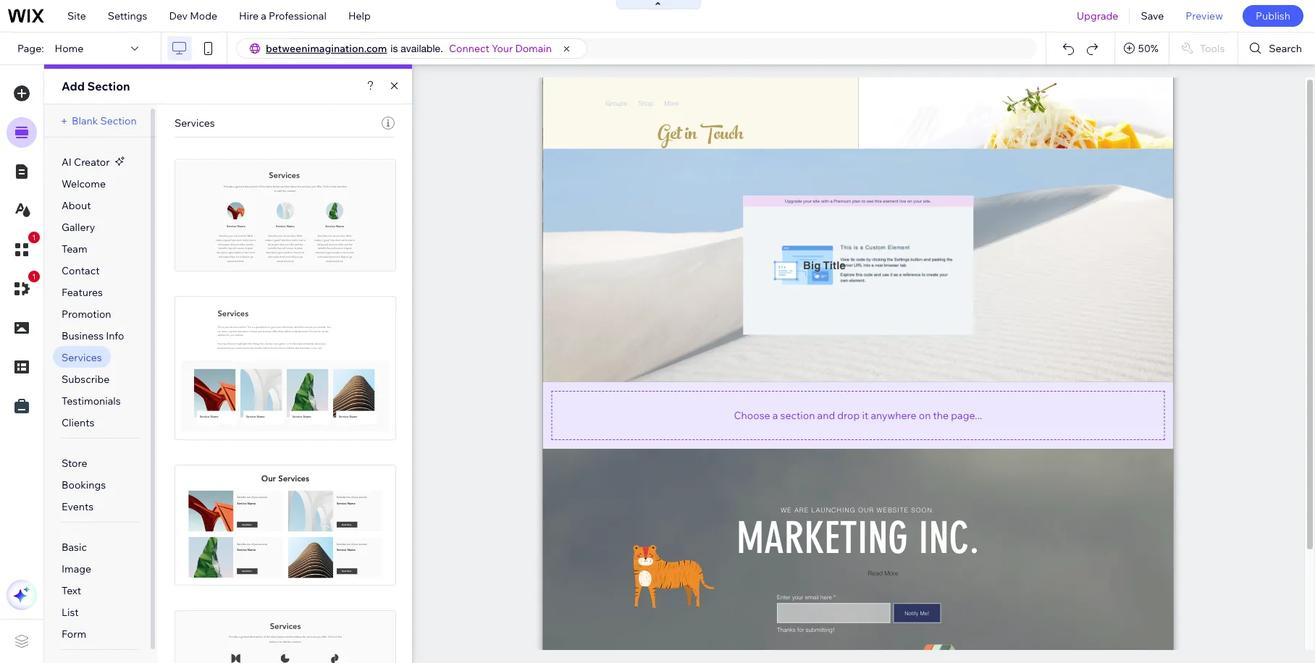 Task type: locate. For each thing, give the bounding box(es) containing it.
save
[[1142, 9, 1165, 22]]

0 horizontal spatial services
[[62, 351, 102, 364]]

add section
[[62, 79, 130, 93]]

the
[[934, 409, 949, 422]]

form
[[62, 628, 86, 641]]

1
[[32, 233, 36, 242], [32, 272, 36, 281]]

0 vertical spatial services
[[175, 117, 215, 130]]

1 button left team
[[7, 232, 40, 265]]

upgrade
[[1077, 9, 1119, 22]]

1 button
[[7, 232, 40, 265], [7, 271, 40, 304]]

settings
[[108, 9, 147, 22]]

basic
[[62, 541, 87, 554]]

mode
[[190, 9, 217, 22]]

1 vertical spatial a
[[773, 409, 778, 422]]

0 vertical spatial section
[[87, 79, 130, 93]]

section for blank section
[[100, 114, 137, 128]]

and
[[818, 409, 836, 422]]

1 vertical spatial section
[[100, 114, 137, 128]]

services
[[175, 117, 215, 130], [62, 351, 102, 364]]

section up blank section
[[87, 79, 130, 93]]

50%
[[1139, 42, 1159, 55]]

available.
[[401, 43, 443, 54]]

1 vertical spatial services
[[62, 351, 102, 364]]

publish button
[[1243, 5, 1304, 27]]

2 1 button from the top
[[7, 271, 40, 304]]

search
[[1270, 42, 1303, 55]]

1 vertical spatial 1 button
[[7, 271, 40, 304]]

drop
[[838, 409, 860, 422]]

clients
[[62, 417, 95, 430]]

a
[[261, 9, 267, 22], [773, 409, 778, 422]]

1 left contact
[[32, 272, 36, 281]]

section for add section
[[87, 79, 130, 93]]

text
[[62, 585, 81, 598]]

testimonials
[[62, 395, 121, 408]]

ai creator
[[62, 156, 110, 169]]

1 button left features
[[7, 271, 40, 304]]

0 horizontal spatial a
[[261, 9, 267, 22]]

1 vertical spatial 1
[[32, 272, 36, 281]]

page...
[[952, 409, 983, 422]]

0 vertical spatial 1 button
[[7, 232, 40, 265]]

a right hire
[[261, 9, 267, 22]]

1 horizontal spatial services
[[175, 117, 215, 130]]

1 left gallery
[[32, 233, 36, 242]]

a left section
[[773, 409, 778, 422]]

0 vertical spatial a
[[261, 9, 267, 22]]

choose
[[734, 409, 771, 422]]

info
[[106, 330, 124, 343]]

1 horizontal spatial a
[[773, 409, 778, 422]]

2 1 from the top
[[32, 272, 36, 281]]

bookings
[[62, 479, 106, 492]]

home
[[55, 42, 84, 55]]

1 1 from the top
[[32, 233, 36, 242]]

section right the blank at the left of the page
[[100, 114, 137, 128]]

section
[[87, 79, 130, 93], [100, 114, 137, 128]]

domain
[[516, 42, 552, 55]]

events
[[62, 501, 94, 514]]

image
[[62, 563, 91, 576]]

0 vertical spatial 1
[[32, 233, 36, 242]]



Task type: vqa. For each thing, say whether or not it's contained in the screenshot.
the Section for Blank Section
yes



Task type: describe. For each thing, give the bounding box(es) containing it.
professional
[[269, 9, 327, 22]]

hire
[[239, 9, 259, 22]]

on
[[919, 409, 931, 422]]

tools
[[1201, 42, 1226, 55]]

search button
[[1239, 33, 1316, 64]]

connect
[[449, 42, 490, 55]]

blank
[[72, 114, 98, 128]]

contact
[[62, 264, 100, 278]]

creator
[[74, 156, 110, 169]]

dev mode
[[169, 9, 217, 22]]

team
[[62, 243, 87, 256]]

dev
[[169, 9, 188, 22]]

choose a section and drop it anywhere on the page...
[[734, 409, 983, 422]]

welcome
[[62, 178, 106, 191]]

section
[[781, 409, 815, 422]]

gallery
[[62, 221, 95, 234]]

1 for 1st 1 button
[[32, 233, 36, 242]]

subscribe
[[62, 373, 110, 386]]

hire a professional
[[239, 9, 327, 22]]

tools button
[[1170, 33, 1239, 64]]

help
[[348, 9, 371, 22]]

a for professional
[[261, 9, 267, 22]]

about
[[62, 199, 91, 212]]

50% button
[[1116, 33, 1169, 64]]

is available. connect your domain
[[391, 42, 552, 55]]

store
[[62, 457, 87, 470]]

save button
[[1131, 0, 1176, 32]]

blank section
[[72, 114, 137, 128]]

business
[[62, 330, 104, 343]]

list
[[62, 606, 79, 620]]

it
[[863, 409, 869, 422]]

publish
[[1256, 9, 1291, 22]]

site
[[67, 9, 86, 22]]

promotion
[[62, 308, 111, 321]]

anywhere
[[871, 409, 917, 422]]

preview button
[[1176, 0, 1235, 32]]

is
[[391, 43, 398, 54]]

1 for first 1 button from the bottom
[[32, 272, 36, 281]]

add
[[62, 79, 85, 93]]

ai
[[62, 156, 72, 169]]

preview
[[1186, 9, 1224, 22]]

betweenimagination.com
[[266, 42, 387, 55]]

a for section
[[773, 409, 778, 422]]

1 1 button from the top
[[7, 232, 40, 265]]

features
[[62, 286, 103, 299]]

your
[[492, 42, 513, 55]]

business info
[[62, 330, 124, 343]]



